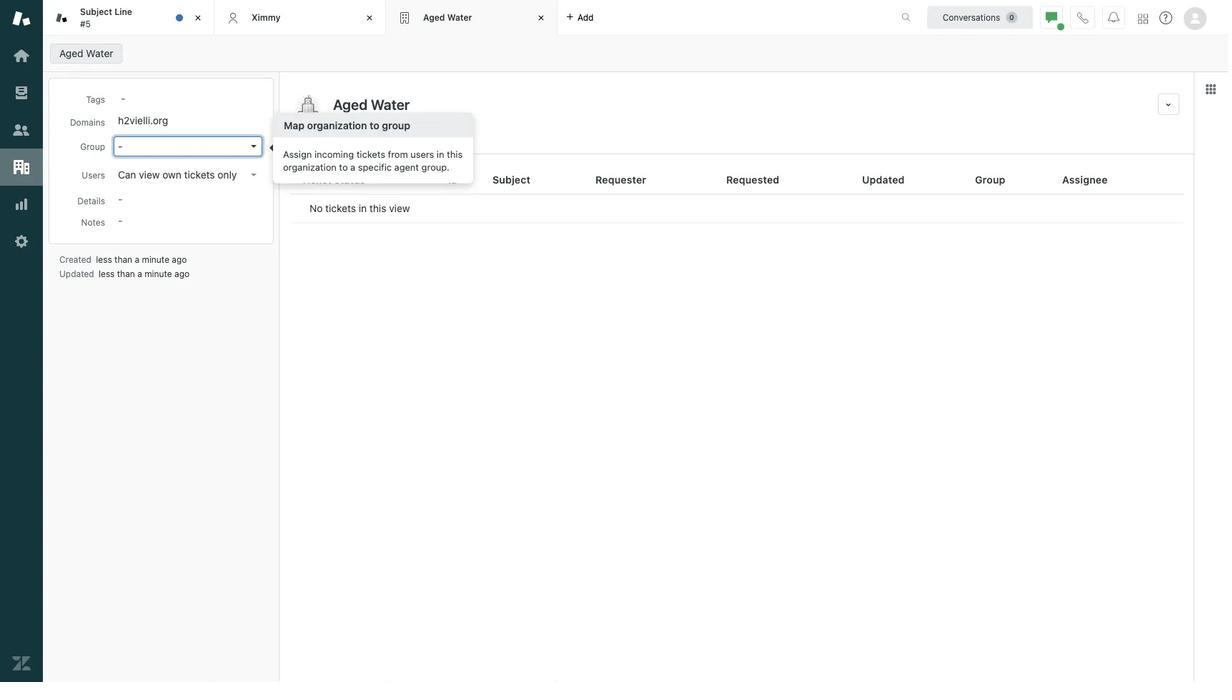 Task type: locate. For each thing, give the bounding box(es) containing it.
in down status
[[359, 203, 367, 214]]

0 vertical spatial view
[[139, 169, 160, 181]]

subject right id
[[493, 174, 531, 186]]

0 vertical spatial aged
[[423, 12, 445, 22]]

updated
[[862, 174, 905, 186], [59, 269, 94, 279]]

view inside "button"
[[139, 169, 160, 181]]

1 horizontal spatial users
[[370, 137, 397, 149]]

(0)
[[331, 137, 346, 149], [399, 137, 413, 149]]

2 vertical spatial a
[[137, 269, 142, 279]]

0 horizontal spatial updated
[[59, 269, 94, 279]]

less down notes
[[99, 269, 115, 279]]

0 horizontal spatial close image
[[191, 11, 205, 25]]

tickets right no
[[325, 203, 356, 214]]

subject up #5
[[80, 7, 112, 17]]

tickets (0) link
[[294, 135, 346, 154]]

secondary element
[[43, 39, 1228, 68]]

minute
[[142, 255, 169, 265], [145, 269, 172, 279]]

(0) for tickets (0)
[[331, 137, 346, 149]]

conversations
[[943, 13, 1000, 23]]

grid
[[280, 166, 1194, 683]]

2 close image from the left
[[362, 11, 377, 25]]

a for than
[[137, 269, 142, 279]]

aged
[[423, 12, 445, 22], [59, 48, 83, 59]]

requested
[[726, 174, 780, 186]]

users
[[370, 137, 397, 149], [82, 170, 105, 180]]

tickets
[[357, 149, 385, 159], [184, 169, 215, 181], [325, 203, 356, 214]]

a inside assign incoming tickets from users in this organization to a specific agent group.
[[350, 162, 355, 172]]

get help image
[[1160, 11, 1173, 24]]

agent
[[394, 162, 419, 172]]

subject inside subject line #5
[[80, 7, 112, 17]]

0 horizontal spatial this
[[370, 203, 386, 214]]

1 horizontal spatial this
[[447, 149, 463, 159]]

arrow down image
[[251, 145, 257, 148]]

0 vertical spatial in
[[437, 149, 444, 159]]

0 horizontal spatial subject
[[80, 7, 112, 17]]

icon_org image
[[294, 94, 322, 122]]

1 horizontal spatial updated
[[862, 174, 905, 186]]

users down group
[[370, 137, 397, 149]]

users inside users (0) link
[[370, 137, 397, 149]]

assign incoming tickets from users in this organization to a specific agent group.
[[283, 149, 463, 172]]

customers image
[[12, 121, 31, 139]]

0 horizontal spatial aged
[[59, 48, 83, 59]]

0 vertical spatial users
[[370, 137, 397, 149]]

0 vertical spatial subject
[[80, 7, 112, 17]]

0 vertical spatial a
[[350, 162, 355, 172]]

this down specific
[[370, 203, 386, 214]]

to up status
[[339, 162, 348, 172]]

water
[[447, 12, 472, 22], [86, 48, 113, 59]]

users (0) link
[[370, 135, 415, 154]]

in up group.
[[437, 149, 444, 159]]

to inside assign incoming tickets from users in this organization to a specific agent group.
[[339, 162, 348, 172]]

ximmy tab
[[214, 0, 386, 36]]

requester
[[596, 174, 647, 186]]

aged inside aged water "tab"
[[423, 12, 445, 22]]

0 horizontal spatial aged water
[[59, 48, 113, 59]]

1 vertical spatial to
[[339, 162, 348, 172]]

apps image
[[1205, 84, 1217, 95]]

aged water inside secondary element
[[59, 48, 113, 59]]

0 horizontal spatial (0)
[[331, 137, 346, 149]]

users for users
[[82, 170, 105, 180]]

1 horizontal spatial to
[[370, 119, 379, 131]]

notes
[[81, 217, 105, 227]]

1 vertical spatial updated
[[59, 269, 94, 279]]

id
[[448, 174, 459, 186]]

to
[[370, 119, 379, 131], [339, 162, 348, 172]]

1 horizontal spatial view
[[389, 203, 410, 214]]

0 horizontal spatial view
[[139, 169, 160, 181]]

tickets
[[294, 137, 329, 149]]

(0) for users (0)
[[399, 137, 413, 149]]

tickets right own
[[184, 169, 215, 181]]

1 vertical spatial ago
[[175, 269, 190, 279]]

1 vertical spatial water
[[86, 48, 113, 59]]

reporting image
[[12, 195, 31, 214]]

subject line #5
[[80, 7, 132, 29]]

close image
[[191, 11, 205, 25], [362, 11, 377, 25]]

0 horizontal spatial group
[[80, 142, 105, 152]]

zendesk support image
[[12, 9, 31, 28]]

(0) down the map organization to group
[[331, 137, 346, 149]]

0 vertical spatial organization
[[307, 119, 367, 131]]

zendesk products image
[[1138, 14, 1148, 24]]

specific
[[358, 162, 392, 172]]

button displays agent's chat status as online. image
[[1046, 12, 1057, 23]]

zendesk image
[[12, 655, 31, 673]]

own
[[163, 169, 182, 181]]

2 (0) from the left
[[399, 137, 413, 149]]

this inside grid
[[370, 203, 386, 214]]

1 horizontal spatial aged
[[423, 12, 445, 22]]

1 close image from the left
[[191, 11, 205, 25]]

1 horizontal spatial water
[[447, 12, 472, 22]]

- button
[[114, 137, 262, 157]]

close image inside the ximmy tab
[[362, 11, 377, 25]]

organization up tickets (0) at left
[[307, 119, 367, 131]]

1 vertical spatial view
[[389, 203, 410, 214]]

1 vertical spatial organization
[[283, 162, 337, 172]]

to left group
[[370, 119, 379, 131]]

a
[[350, 162, 355, 172], [135, 255, 139, 265], [137, 269, 142, 279]]

can view own tickets only
[[118, 169, 237, 181]]

organization inside assign incoming tickets from users in this organization to a specific agent group.
[[283, 162, 337, 172]]

users up details
[[82, 170, 105, 180]]

aged water inside "tab"
[[423, 12, 472, 22]]

organizations image
[[12, 158, 31, 177]]

1 horizontal spatial (0)
[[399, 137, 413, 149]]

1 horizontal spatial group
[[975, 174, 1006, 186]]

1 horizontal spatial aged water
[[423, 12, 472, 22]]

0 vertical spatial group
[[80, 142, 105, 152]]

tickets (0)
[[294, 137, 346, 149]]

1 horizontal spatial in
[[437, 149, 444, 159]]

tabs tab list
[[43, 0, 887, 36]]

1 vertical spatial aged water
[[59, 48, 113, 59]]

in
[[437, 149, 444, 159], [359, 203, 367, 214]]

updated inside the created less than a minute ago updated less than a minute ago
[[59, 269, 94, 279]]

than
[[114, 255, 132, 265], [117, 269, 135, 279]]

aged water
[[423, 12, 472, 22], [59, 48, 113, 59]]

0 vertical spatial this
[[447, 149, 463, 159]]

1 vertical spatial in
[[359, 203, 367, 214]]

subject
[[80, 7, 112, 17], [493, 174, 531, 186]]

tab
[[43, 0, 214, 36]]

0 horizontal spatial to
[[339, 162, 348, 172]]

view
[[139, 169, 160, 181], [389, 203, 410, 214]]

map
[[284, 119, 305, 131]]

organization
[[307, 119, 367, 131], [283, 162, 337, 172]]

notifications image
[[1108, 12, 1120, 23]]

less
[[96, 255, 112, 265], [99, 269, 115, 279]]

1 vertical spatial this
[[370, 203, 386, 214]]

assign
[[283, 149, 312, 159]]

0 horizontal spatial users
[[82, 170, 105, 180]]

1 vertical spatial subject
[[493, 174, 531, 186]]

ticket
[[301, 174, 332, 186]]

1 vertical spatial aged
[[59, 48, 83, 59]]

1 horizontal spatial subject
[[493, 174, 531, 186]]

1 (0) from the left
[[331, 137, 346, 149]]

tickets up specific
[[357, 149, 385, 159]]

aged water link
[[50, 44, 123, 64]]

view down agent
[[389, 203, 410, 214]]

tags
[[86, 94, 105, 104]]

view inside grid
[[389, 203, 410, 214]]

details
[[77, 196, 105, 206]]

None text field
[[329, 94, 1153, 115]]

this
[[447, 149, 463, 159], [370, 203, 386, 214]]

1 vertical spatial tickets
[[184, 169, 215, 181]]

1 horizontal spatial close image
[[362, 11, 377, 25]]

tickets inside assign incoming tickets from users in this organization to a specific agent group.
[[357, 149, 385, 159]]

arrow down image
[[251, 174, 257, 177]]

organization up ticket
[[283, 162, 337, 172]]

this inside assign incoming tickets from users in this organization to a specific agent group.
[[447, 149, 463, 159]]

group
[[80, 142, 105, 152], [975, 174, 1006, 186]]

view right can
[[139, 169, 160, 181]]

less right created at the left
[[96, 255, 112, 265]]

0 horizontal spatial water
[[86, 48, 113, 59]]

ago
[[172, 255, 187, 265], [175, 269, 190, 279]]

admin image
[[12, 232, 31, 251]]

users (0)
[[370, 137, 413, 149]]

1 vertical spatial users
[[82, 170, 105, 180]]

0 vertical spatial aged water
[[423, 12, 472, 22]]

this up group.
[[447, 149, 463, 159]]

can view own tickets only button
[[114, 165, 262, 185]]

incoming
[[315, 149, 354, 159]]

a for tickets
[[350, 162, 355, 172]]

0 vertical spatial water
[[447, 12, 472, 22]]

1 vertical spatial a
[[135, 255, 139, 265]]

(0) down group
[[399, 137, 413, 149]]

0 horizontal spatial in
[[359, 203, 367, 214]]

0 vertical spatial tickets
[[357, 149, 385, 159]]



Task type: describe. For each thing, give the bounding box(es) containing it.
views image
[[12, 84, 31, 102]]

1 vertical spatial less
[[99, 269, 115, 279]]

group.
[[422, 162, 450, 172]]

- field
[[115, 90, 262, 106]]

users
[[411, 149, 434, 159]]

close image
[[534, 11, 548, 25]]

tab containing subject line
[[43, 0, 214, 36]]

0 vertical spatial to
[[370, 119, 379, 131]]

add
[[578, 13, 594, 23]]

in inside grid
[[359, 203, 367, 214]]

only
[[218, 169, 237, 181]]

main element
[[0, 0, 43, 683]]

0 vertical spatial than
[[114, 255, 132, 265]]

aged inside aged water link
[[59, 48, 83, 59]]

ximmy
[[252, 12, 281, 22]]

line
[[115, 7, 132, 17]]

h2vielli.org
[[118, 115, 168, 127]]

water inside aged water "tab"
[[447, 12, 472, 22]]

tickets inside "button"
[[184, 169, 215, 181]]

aged water tab
[[386, 0, 558, 36]]

subject for subject
[[493, 174, 531, 186]]

from
[[388, 149, 408, 159]]

assignee
[[1062, 174, 1108, 186]]

0 vertical spatial ago
[[172, 255, 187, 265]]

water inside aged water link
[[86, 48, 113, 59]]

can
[[118, 169, 136, 181]]

1 vertical spatial than
[[117, 269, 135, 279]]

no tickets in this view
[[310, 203, 410, 214]]

users for users (0)
[[370, 137, 397, 149]]

no
[[310, 203, 323, 214]]

2 vertical spatial tickets
[[325, 203, 356, 214]]

#5
[[80, 19, 91, 29]]

subject for subject line #5
[[80, 7, 112, 17]]

status
[[334, 174, 366, 186]]

created less than a minute ago updated less than a minute ago
[[59, 255, 190, 279]]

created
[[59, 255, 91, 265]]

0 vertical spatial minute
[[142, 255, 169, 265]]

grid containing ticket status
[[280, 166, 1194, 683]]

map organization to group
[[284, 119, 410, 131]]

in inside assign incoming tickets from users in this organization to a specific agent group.
[[437, 149, 444, 159]]

-
[[118, 140, 123, 152]]

get started image
[[12, 46, 31, 65]]

related link
[[439, 135, 476, 154]]

domains
[[70, 117, 105, 127]]

1 vertical spatial minute
[[145, 269, 172, 279]]

conversations button
[[927, 6, 1033, 29]]

related
[[439, 137, 474, 149]]

group
[[382, 119, 410, 131]]

1 vertical spatial group
[[975, 174, 1006, 186]]

0 vertical spatial updated
[[862, 174, 905, 186]]

add button
[[558, 0, 602, 35]]

0 vertical spatial less
[[96, 255, 112, 265]]

ticket status
[[301, 174, 366, 186]]



Task type: vqa. For each thing, say whether or not it's contained in the screenshot.
Foodlez
no



